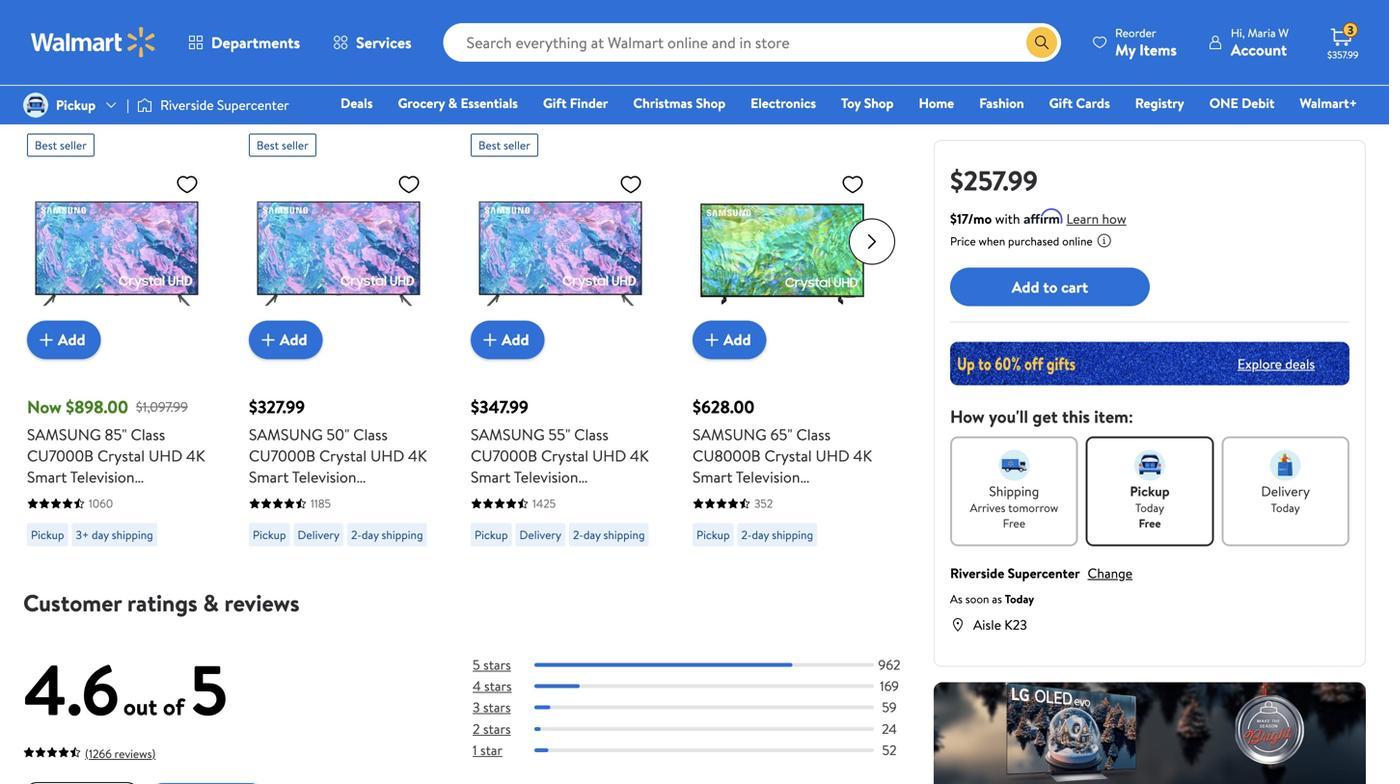 Task type: describe. For each thing, give the bounding box(es) containing it.
toy shop
[[842, 94, 894, 112]]

rated
[[83, 68, 128, 95]]

1 best from the left
[[35, 137, 57, 153]]

65"
[[771, 424, 793, 445]]

class for $628.00
[[797, 424, 831, 445]]

television inside "now $898.00 $1,097.99 samsung 85" class cu7000b crystal uhd 4k smart television un85cu7000bxza"
[[70, 467, 135, 488]]

add button for samsung 50" class cu7000b crystal uhd 4k smart television un50cu7000bxza image
[[249, 321, 323, 359]]

pickup down un65cu8000bxza
[[697, 527, 730, 543]]

hi,
[[1231, 25, 1246, 41]]

uhd inside "now $898.00 $1,097.99 samsung 85" class cu7000b crystal uhd 4k smart television un85cu7000bxza"
[[149, 445, 183, 467]]

reviews
[[224, 587, 300, 620]]

0 vertical spatial &
[[448, 94, 458, 112]]

1 star
[[473, 741, 503, 760]]

$1,097.99
[[136, 398, 188, 417]]

riverside supercenter change as soon as today
[[951, 564, 1133, 608]]

riverside for riverside supercenter change as soon as today
[[951, 564, 1005, 583]]

product group containing $628.00
[[693, 126, 888, 554]]

k23
[[1005, 616, 1028, 635]]

up to sixty percent off deals. shop now. image
[[951, 342, 1350, 386]]

deals link
[[332, 93, 382, 113]]

add button for samsung 55" class cu7000b crystal uhd 4k smart television un55cu7000bxza image
[[471, 321, 545, 359]]

of inside 4.6 out of 5
[[163, 691, 185, 723]]

4k for $628.00
[[854, 445, 872, 467]]

uhd for $347.99
[[593, 445, 627, 467]]

1060
[[89, 496, 113, 512]]

today inside riverside supercenter change as soon as today
[[1005, 591, 1035, 608]]

stars for 3 stars
[[483, 698, 511, 717]]

when
[[979, 233, 1006, 249]]

$347.99
[[471, 395, 529, 419]]

explore deals
[[1238, 354, 1315, 373]]

(1266 reviews) link
[[23, 742, 156, 763]]

cart
[[1062, 276, 1089, 298]]

1 best seller from the left
[[35, 137, 87, 153]]

toy shop link
[[833, 93, 903, 113]]

hi, maria w account
[[1231, 25, 1289, 60]]

explore
[[1238, 354, 1283, 373]]

1 horizontal spatial 5
[[473, 656, 480, 675]]

crystal for $347.99
[[541, 445, 589, 467]]

supercenter for riverside supercenter change as soon as today
[[1008, 564, 1081, 583]]

cu7000b inside "now $898.00 $1,097.99 samsung 85" class cu7000b crystal uhd 4k smart television un85cu7000bxza"
[[27, 445, 94, 467]]

change
[[1088, 564, 1133, 583]]

pickup today free
[[1131, 482, 1170, 532]]

1425
[[533, 496, 556, 512]]

3+ day shipping
[[76, 527, 153, 543]]

add to favorites list, samsung 85" class cu7000b crystal uhd 4k smart television un85cu7000bxza image
[[176, 172, 199, 196]]

pickup down intent image for pickup
[[1131, 482, 1170, 501]]

grocery
[[398, 94, 445, 112]]

add left to
[[1012, 276, 1040, 298]]

based
[[23, 96, 58, 115]]

(1266 reviews)
[[85, 746, 156, 762]]

gift cards
[[1050, 94, 1111, 112]]

add to cart
[[1012, 276, 1089, 298]]

0 horizontal spatial &
[[203, 587, 219, 620]]

add to cart image for 1060
[[35, 329, 58, 352]]

explore deals link
[[1230, 347, 1323, 381]]

352
[[755, 496, 773, 512]]

intent image for shipping image
[[999, 450, 1030, 481]]

intent image for delivery image
[[1271, 450, 1302, 481]]

to
[[1044, 276, 1058, 298]]

3 shipping from the left
[[604, 527, 645, 543]]

3 2-day shipping from the left
[[742, 527, 814, 543]]

$257.99
[[951, 162, 1038, 199]]

add to favorites list, samsung 65" class cu8000b crystal uhd 4k smart television un65cu8000bxza image
[[842, 172, 865, 196]]

smart inside "now $898.00 $1,097.99 samsung 85" class cu7000b crystal uhd 4k smart television un85cu7000bxza"
[[27, 467, 67, 488]]

shop for christmas shop
[[696, 94, 726, 112]]

add to favorites list, samsung 55" class cu7000b crystal uhd 4k smart television un55cu7000bxza image
[[620, 172, 643, 196]]

samsung for $327.99
[[249, 424, 323, 445]]

samsung 55" class cu7000b crystal uhd 4k smart television un55cu7000bxza image
[[471, 164, 651, 344]]

product group containing $327.99
[[249, 126, 444, 554]]

samsung 65" class cu8000b crystal uhd 4k smart television un65cu8000bxza image
[[693, 164, 872, 344]]

shipping arrives tomorrow free
[[970, 482, 1059, 532]]

christmas shop link
[[625, 93, 735, 113]]

$357.99
[[1328, 48, 1359, 61]]

grocery & essentials link
[[389, 93, 527, 113]]

4k inside "now $898.00 $1,097.99 samsung 85" class cu7000b crystal uhd 4k smart television un85cu7000bxza"
[[186, 445, 205, 467]]

class inside "now $898.00 $1,097.99 samsung 85" class cu7000b crystal uhd 4k smart television un85cu7000bxza"
[[131, 424, 165, 445]]

4 shipping from the left
[[772, 527, 814, 543]]

cu8000b
[[693, 445, 761, 467]]

online
[[1063, 233, 1093, 249]]

learn how button
[[1067, 209, 1127, 229]]

seller for $347.99
[[504, 137, 531, 153]]

riverside for riverside supercenter
[[160, 96, 214, 114]]

2
[[473, 720, 480, 739]]

out
[[123, 691, 157, 723]]

$347.99 samsung 55" class cu7000b crystal uhd 4k smart television un55cu7000bxza
[[471, 395, 649, 509]]

gift for gift finder
[[543, 94, 567, 112]]

pickup down un50cu7000bxza
[[253, 527, 286, 543]]

uhd for $327.99
[[371, 445, 405, 467]]

reorder my items
[[1116, 25, 1177, 60]]

1 seller from the left
[[60, 137, 87, 153]]

un85cu7000bxza
[[27, 488, 161, 509]]

free inside shipping arrives tomorrow free
[[1003, 515, 1026, 532]]

home link
[[911, 93, 963, 113]]

3 day from the left
[[584, 527, 601, 543]]

best for $327.99
[[257, 137, 279, 153]]

gift for gift cards
[[1050, 94, 1073, 112]]

on
[[61, 96, 76, 115]]

aisle
[[974, 616, 1002, 635]]

finder
[[570, 94, 608, 112]]

sponsored
[[858, 76, 911, 93]]

as
[[993, 591, 1003, 608]]

Search search field
[[444, 23, 1062, 62]]

and
[[142, 96, 163, 115]]

you'll
[[989, 405, 1029, 429]]

samsung 50" class cu7000b crystal uhd 4k smart television un50cu7000bxza image
[[249, 164, 429, 344]]

1185
[[311, 496, 331, 512]]

supercenter for riverside supercenter
[[217, 96, 289, 114]]

learn
[[1067, 209, 1099, 228]]

samsung for $628.00
[[693, 424, 767, 445]]

with
[[996, 209, 1021, 228]]

arrives
[[970, 500, 1006, 516]]

progress bar for 59
[[535, 706, 874, 710]]

class for $327.99
[[353, 424, 388, 445]]

one
[[1210, 94, 1239, 112]]

item:
[[1095, 405, 1134, 429]]

Walmart Site-Wide search field
[[444, 23, 1062, 62]]

product group containing $347.99
[[471, 126, 666, 554]]

class for $347.99
[[575, 424, 609, 445]]

pickup left 3+
[[31, 527, 64, 543]]

4.6
[[23, 641, 120, 738]]

number
[[166, 96, 211, 115]]

registry link
[[1127, 93, 1194, 113]]

pickup down un55cu7000bxza
[[475, 527, 508, 543]]

$628.00
[[693, 395, 755, 419]]

cards
[[1077, 94, 1111, 112]]

aisle k23
[[974, 616, 1028, 635]]

best seller for $347.99
[[479, 137, 531, 153]]

cu7000b for $327.99
[[249, 445, 316, 467]]

add for samsung 65" class cu8000b crystal uhd 4k smart television un65cu8000bxza image
[[724, 329, 751, 351]]

2-day shipping for $347.99
[[573, 527, 645, 543]]

add to cart image
[[257, 329, 280, 352]]

best seller for $327.99
[[257, 137, 309, 153]]

one debit link
[[1201, 93, 1284, 113]]

2- for $347.99
[[573, 527, 584, 543]]

how
[[1103, 209, 1127, 228]]

today for delivery
[[1272, 500, 1301, 516]]

christmas shop
[[633, 94, 726, 112]]

smart for $327.99
[[249, 467, 289, 488]]

shop for toy shop
[[864, 94, 894, 112]]

departments button
[[172, 19, 317, 66]]

as
[[951, 591, 963, 608]]

legal information image
[[1097, 233, 1113, 249]]



Task type: vqa. For each thing, say whether or not it's contained in the screenshot.
(R),
no



Task type: locate. For each thing, give the bounding box(es) containing it.
television up 1185
[[292, 467, 357, 488]]

1 horizontal spatial star
[[481, 741, 503, 760]]

2- down un65cu8000bxza
[[742, 527, 752, 543]]

2- for $327.99
[[351, 527, 362, 543]]

3 up 2
[[473, 698, 480, 717]]

2 2- from the left
[[573, 527, 584, 543]]

169
[[880, 677, 899, 696]]

star right 1
[[481, 741, 503, 760]]

1 horizontal spatial add to cart image
[[479, 329, 502, 352]]

$628.00 samsung 65" class cu8000b crystal uhd 4k smart television un65cu8000bxza
[[693, 395, 872, 509]]

0 horizontal spatial 2-day shipping
[[351, 527, 423, 543]]

cu7000b inside $347.99 samsung 55" class cu7000b crystal uhd 4k smart television un55cu7000bxza
[[471, 445, 538, 467]]

uhd inside $628.00 samsung 65" class cu8000b crystal uhd 4k smart television un65cu8000bxza
[[816, 445, 850, 467]]

add button up the now
[[27, 321, 101, 359]]

4 progress bar from the top
[[535, 727, 874, 731]]

seller down customer
[[282, 137, 309, 153]]

4 add button from the left
[[693, 321, 767, 359]]

television up 1425
[[514, 467, 579, 488]]

52
[[883, 741, 897, 760]]

uhd down $1,097.99
[[149, 445, 183, 467]]

1 horizontal spatial 2-day shipping
[[573, 527, 645, 543]]

day down un50cu7000bxza
[[362, 527, 379, 543]]

2 add to cart image from the left
[[479, 329, 502, 352]]

seller down essentials
[[504, 137, 531, 153]]

0 vertical spatial of
[[214, 96, 227, 115]]

2 horizontal spatial 2-day shipping
[[742, 527, 814, 543]]

samsung 85" class cu7000b crystal uhd 4k smart television un85cu7000bxza image
[[27, 164, 207, 344]]

|
[[127, 96, 129, 114]]

3 for 3 stars
[[473, 698, 480, 717]]

shop inside christmas shop link
[[696, 94, 726, 112]]

add button up $628.00
[[693, 321, 767, 359]]

w
[[1279, 25, 1289, 41]]

4k down $1,097.99
[[186, 445, 205, 467]]

add up $327.99
[[280, 329, 307, 351]]

smart for $347.99
[[471, 467, 511, 488]]

seller down on
[[60, 137, 87, 153]]

cu7000b for $347.99
[[471, 445, 538, 467]]

2 class from the left
[[353, 424, 388, 445]]

pickup down highly
[[56, 96, 96, 114]]

1 4k from the left
[[186, 445, 205, 467]]

highly rated based on star rating and number of customer ratings
[[23, 68, 329, 115]]

day down 352
[[752, 527, 769, 543]]

 image
[[23, 93, 48, 118]]

2 horizontal spatial add to cart image
[[701, 329, 724, 352]]

2- down un55cu7000bxza
[[573, 527, 584, 543]]

 image
[[137, 96, 153, 115]]

2 day from the left
[[362, 527, 379, 543]]

3 class from the left
[[575, 424, 609, 445]]

add up the $347.99
[[502, 329, 529, 351]]

1 cu7000b from the left
[[27, 445, 94, 467]]

today right "as"
[[1005, 591, 1035, 608]]

crystal for $327.99
[[319, 445, 367, 467]]

delivery for $327.99
[[298, 527, 340, 543]]

supercenter down departments
[[217, 96, 289, 114]]

stars for 4 stars
[[484, 677, 512, 696]]

television for $347.99
[[514, 467, 579, 488]]

5 right out on the left
[[190, 641, 228, 738]]

shipping
[[112, 527, 153, 543], [382, 527, 423, 543], [604, 527, 645, 543], [772, 527, 814, 543]]

4k right 50"
[[408, 445, 427, 467]]

0 horizontal spatial 2-
[[351, 527, 362, 543]]

2-day shipping
[[351, 527, 423, 543], [573, 527, 645, 543], [742, 527, 814, 543]]

1 vertical spatial &
[[203, 587, 219, 620]]

1 horizontal spatial gift
[[1050, 94, 1073, 112]]

add to cart image up the $347.99
[[479, 329, 502, 352]]

1 vertical spatial 3
[[473, 698, 480, 717]]

1 2- from the left
[[351, 527, 362, 543]]

1
[[473, 741, 477, 760]]

add for samsung 85" class cu7000b crystal uhd 4k smart television un85cu7000bxza 'image'
[[58, 329, 85, 351]]

59
[[883, 698, 897, 717]]

2 horizontal spatial today
[[1272, 500, 1301, 516]]

1 horizontal spatial seller
[[282, 137, 309, 153]]

1 horizontal spatial of
[[214, 96, 227, 115]]

cu7000b inside the $327.99 samsung 50" class cu7000b crystal uhd 4k smart television un50cu7000bxza
[[249, 445, 316, 467]]

0 horizontal spatial riverside
[[160, 96, 214, 114]]

1 horizontal spatial shop
[[864, 94, 894, 112]]

walmart image
[[31, 27, 156, 58]]

free inside pickup today free
[[1139, 515, 1162, 532]]

electronics link
[[742, 93, 825, 113]]

2 horizontal spatial cu7000b
[[471, 445, 538, 467]]

delivery down 'intent image for delivery'
[[1262, 482, 1311, 501]]

3 samsung from the left
[[471, 424, 545, 445]]

television up 1060
[[70, 467, 135, 488]]

2 horizontal spatial seller
[[504, 137, 531, 153]]

0 horizontal spatial best
[[35, 137, 57, 153]]

1 uhd from the left
[[149, 445, 183, 467]]

gift inside "link"
[[543, 94, 567, 112]]

deals
[[1286, 354, 1315, 373]]

4 uhd from the left
[[816, 445, 850, 467]]

today down intent image for pickup
[[1136, 500, 1165, 516]]

2 best seller from the left
[[257, 137, 309, 153]]

television inside the $327.99 samsung 50" class cu7000b crystal uhd 4k smart television un50cu7000bxza
[[292, 467, 357, 488]]

gift finder link
[[535, 93, 617, 113]]

today inside pickup today free
[[1136, 500, 1165, 516]]

class right 50"
[[353, 424, 388, 445]]

gift
[[543, 94, 567, 112], [1050, 94, 1073, 112]]

50"
[[327, 424, 350, 445]]

television for $628.00
[[736, 467, 801, 488]]

0 vertical spatial supercenter
[[217, 96, 289, 114]]

riverside up "soon"
[[951, 564, 1005, 583]]

1 vertical spatial riverside
[[951, 564, 1005, 583]]

add to cart image for delivery
[[479, 329, 502, 352]]

1 samsung from the left
[[27, 424, 101, 445]]

today inside "delivery today"
[[1272, 500, 1301, 516]]

uhd inside $347.99 samsung 55" class cu7000b crystal uhd 4k smart television un55cu7000bxza
[[593, 445, 627, 467]]

55"
[[549, 424, 571, 445]]

samsung inside the $327.99 samsung 50" class cu7000b crystal uhd 4k smart television un50cu7000bxza
[[249, 424, 323, 445]]

shipping down 1060
[[112, 527, 153, 543]]

smart down $628.00
[[693, 467, 733, 488]]

price
[[951, 233, 976, 249]]

smart inside $628.00 samsung 65" class cu8000b crystal uhd 4k smart television un65cu8000bxza
[[693, 467, 733, 488]]

rating
[[104, 96, 139, 115]]

1 horizontal spatial supercenter
[[1008, 564, 1081, 583]]

samsung down $327.99
[[249, 424, 323, 445]]

registry
[[1136, 94, 1185, 112]]

0 horizontal spatial seller
[[60, 137, 87, 153]]

uhd right 50"
[[371, 445, 405, 467]]

crystal inside "now $898.00 $1,097.99 samsung 85" class cu7000b crystal uhd 4k smart television un85cu7000bxza"
[[97, 445, 145, 467]]

ratings inside highly rated based on star rating and number of customer ratings
[[289, 96, 329, 115]]

samsung down $628.00
[[693, 424, 767, 445]]

4 product group from the left
[[693, 126, 888, 554]]

1 vertical spatial ratings
[[127, 587, 198, 620]]

0 horizontal spatial of
[[163, 691, 185, 723]]

star
[[79, 96, 101, 115], [481, 741, 503, 760]]

2 add button from the left
[[249, 321, 323, 359]]

2-day shipping down un50cu7000bxza
[[351, 527, 423, 543]]

day
[[92, 527, 109, 543], [362, 527, 379, 543], [584, 527, 601, 543], [752, 527, 769, 543]]

0 horizontal spatial shop
[[696, 94, 726, 112]]

1 horizontal spatial today
[[1136, 500, 1165, 516]]

progress bar
[[535, 664, 874, 667], [535, 685, 874, 689], [535, 706, 874, 710], [535, 727, 874, 731], [535, 749, 874, 753]]

of inside highly rated based on star rating and number of customer ratings
[[214, 96, 227, 115]]

0 horizontal spatial gift
[[543, 94, 567, 112]]

add to cart image up the now
[[35, 329, 58, 352]]

4k right 65"
[[854, 445, 872, 467]]

best down the based
[[35, 137, 57, 153]]

3 for 3
[[1348, 22, 1354, 38]]

television inside $628.00 samsung 65" class cu8000b crystal uhd 4k smart television un65cu8000bxza
[[736, 467, 801, 488]]

2 free from the left
[[1139, 515, 1162, 532]]

add button up $327.99
[[249, 321, 323, 359]]

4k inside the $327.99 samsung 50" class cu7000b crystal uhd 4k smart television un50cu7000bxza
[[408, 445, 427, 467]]

2-day shipping down 352
[[742, 527, 814, 543]]

2 2-day shipping from the left
[[573, 527, 645, 543]]

1 vertical spatial of
[[163, 691, 185, 723]]

$17/mo with
[[951, 209, 1021, 228]]

delivery down 1425
[[520, 527, 562, 543]]

get
[[1033, 405, 1058, 429]]

4k for $347.99
[[630, 445, 649, 467]]

television inside $347.99 samsung 55" class cu7000b crystal uhd 4k smart television un55cu7000bxza
[[514, 467, 579, 488]]

now $898.00 $1,097.99 samsung 85" class cu7000b crystal uhd 4k smart television un85cu7000bxza
[[27, 395, 205, 509]]

highly
[[23, 68, 78, 95]]

2 smart from the left
[[249, 467, 289, 488]]

uhd for $628.00
[[816, 445, 850, 467]]

2 product group from the left
[[249, 126, 444, 554]]

5 progress bar from the top
[[535, 749, 874, 753]]

best down customer
[[257, 137, 279, 153]]

3 best seller from the left
[[479, 137, 531, 153]]

best seller
[[35, 137, 87, 153], [257, 137, 309, 153], [479, 137, 531, 153]]

shipping down un55cu7000bxza
[[604, 527, 645, 543]]

3 television from the left
[[514, 467, 579, 488]]

price when purchased online
[[951, 233, 1093, 249]]

best seller down on
[[35, 137, 87, 153]]

0 horizontal spatial 5
[[190, 641, 228, 738]]

progress bar for 24
[[535, 727, 874, 731]]

un50cu7000bxza
[[249, 488, 383, 509]]

add to cart button
[[951, 268, 1150, 306]]

0 horizontal spatial today
[[1005, 591, 1035, 608]]

1 free from the left
[[1003, 515, 1026, 532]]

add for samsung 50" class cu7000b crystal uhd 4k smart television un50cu7000bxza image
[[280, 329, 307, 351]]

capitalone image
[[145, 0, 223, 35]]

free
[[1003, 515, 1026, 532], [1139, 515, 1162, 532]]

crystal up un65cu8000bxza
[[765, 445, 812, 467]]

2-day shipping down un55cu7000bxza
[[573, 527, 645, 543]]

3 best from the left
[[479, 137, 501, 153]]

& right grocery
[[448, 94, 458, 112]]

1 horizontal spatial 2-
[[573, 527, 584, 543]]

add up $628.00
[[724, 329, 751, 351]]

2 horizontal spatial 2-
[[742, 527, 752, 543]]

samsung down the now
[[27, 424, 101, 445]]

smart inside $347.99 samsung 55" class cu7000b crystal uhd 4k smart television un55cu7000bxza
[[471, 467, 511, 488]]

4 television from the left
[[736, 467, 801, 488]]

1 horizontal spatial cu7000b
[[249, 445, 316, 467]]

seller for $327.99
[[282, 137, 309, 153]]

class right 65"
[[797, 424, 831, 445]]

1 shipping from the left
[[112, 527, 153, 543]]

delivery
[[1262, 482, 1311, 501], [298, 527, 340, 543], [520, 527, 562, 543]]

toy
[[842, 94, 861, 112]]

1 horizontal spatial free
[[1139, 515, 1162, 532]]

best seller down essentials
[[479, 137, 531, 153]]

4 crystal from the left
[[765, 445, 812, 467]]

2 shipping from the left
[[382, 527, 423, 543]]

departments
[[211, 32, 300, 53]]

1 add to cart image from the left
[[35, 329, 58, 352]]

add to favorites list, samsung 50" class cu7000b crystal uhd 4k smart television un50cu7000bxza image
[[398, 172, 421, 196]]

$898.00
[[66, 395, 128, 419]]

3 progress bar from the top
[[535, 706, 874, 710]]

customer
[[23, 587, 122, 620]]

4 smart from the left
[[693, 467, 733, 488]]

2 4k from the left
[[408, 445, 427, 467]]

class right the 55"
[[575, 424, 609, 445]]

2 uhd from the left
[[371, 445, 405, 467]]

3 smart from the left
[[471, 467, 511, 488]]

supercenter inside riverside supercenter change as soon as today
[[1008, 564, 1081, 583]]

3 uhd from the left
[[593, 445, 627, 467]]

3 2- from the left
[[742, 527, 752, 543]]

shop down sponsored in the right of the page
[[864, 94, 894, 112]]

add button up the $347.99
[[471, 321, 545, 359]]

1 television from the left
[[70, 467, 135, 488]]

0 vertical spatial riverside
[[160, 96, 214, 114]]

3 4k from the left
[[630, 445, 649, 467]]

1 smart from the left
[[27, 467, 67, 488]]

search icon image
[[1035, 35, 1050, 50]]

& left reviews
[[203, 587, 219, 620]]

4 day from the left
[[752, 527, 769, 543]]

shipping
[[990, 482, 1040, 501]]

2 horizontal spatial delivery
[[1262, 482, 1311, 501]]

walmart+ link
[[1292, 93, 1367, 113]]

this
[[1063, 405, 1091, 429]]

4k inside $628.00 samsung 65" class cu8000b crystal uhd 4k smart television un65cu8000bxza
[[854, 445, 872, 467]]

ratings left deals
[[289, 96, 329, 115]]

4
[[473, 677, 481, 696]]

1 horizontal spatial delivery
[[520, 527, 562, 543]]

add button for samsung 85" class cu7000b crystal uhd 4k smart television un85cu7000bxza 'image'
[[27, 321, 101, 359]]

3 up $357.99
[[1348, 22, 1354, 38]]

christmas
[[633, 94, 693, 112]]

stars for 5 stars
[[484, 656, 511, 675]]

learn how
[[1067, 209, 1127, 228]]

essentials
[[461, 94, 518, 112]]

3 cu7000b from the left
[[471, 445, 538, 467]]

change button
[[1088, 564, 1133, 583]]

free down shipping
[[1003, 515, 1026, 532]]

0 horizontal spatial delivery
[[298, 527, 340, 543]]

today for pickup
[[1136, 500, 1165, 516]]

1 progress bar from the top
[[535, 664, 874, 667]]

deals
[[341, 94, 373, 112]]

1 horizontal spatial best seller
[[257, 137, 309, 153]]

product group containing now $898.00
[[27, 126, 222, 554]]

day down un55cu7000bxza
[[584, 527, 601, 543]]

of right out on the left
[[163, 691, 185, 723]]

1 vertical spatial star
[[481, 741, 503, 760]]

1 horizontal spatial riverside
[[951, 564, 1005, 583]]

stars down 4 stars
[[483, 698, 511, 717]]

2 horizontal spatial best seller
[[479, 137, 531, 153]]

fashion link
[[971, 93, 1033, 113]]

shop
[[696, 94, 726, 112], [864, 94, 894, 112]]

of
[[214, 96, 227, 115], [163, 691, 185, 723]]

fashion
[[980, 94, 1025, 112]]

tomorrow
[[1009, 500, 1059, 516]]

riverside right |
[[160, 96, 214, 114]]

riverside inside riverside supercenter change as soon as today
[[951, 564, 1005, 583]]

progress bar for 962
[[535, 664, 874, 667]]

shop right christmas
[[696, 94, 726, 112]]

gift finder
[[543, 94, 608, 112]]

2-day shipping for $327.99
[[351, 527, 423, 543]]

add for samsung 55" class cu7000b crystal uhd 4k smart television un55cu7000bxza image
[[502, 329, 529, 351]]

my
[[1116, 39, 1136, 60]]

gift left the cards
[[1050, 94, 1073, 112]]

class inside $347.99 samsung 55" class cu7000b crystal uhd 4k smart television un55cu7000bxza
[[575, 424, 609, 445]]

cu7000b down the now
[[27, 445, 94, 467]]

1 2-day shipping from the left
[[351, 527, 423, 543]]

progress bar for 52
[[535, 749, 874, 753]]

crystal inside $347.99 samsung 55" class cu7000b crystal uhd 4k smart television un55cu7000bxza
[[541, 445, 589, 467]]

best seller down customer
[[257, 137, 309, 153]]

best for $347.99
[[479, 137, 501, 153]]

stars right 4
[[484, 677, 512, 696]]

0 vertical spatial star
[[79, 96, 101, 115]]

television for $327.99
[[292, 467, 357, 488]]

stars up 4 stars
[[484, 656, 511, 675]]

grocery & essentials
[[398, 94, 518, 112]]

&
[[448, 94, 458, 112], [203, 587, 219, 620]]

of right number
[[214, 96, 227, 115]]

1 day from the left
[[92, 527, 109, 543]]

class inside $628.00 samsung 65" class cu8000b crystal uhd 4k smart television un65cu8000bxza
[[797, 424, 831, 445]]

(1266
[[85, 746, 112, 762]]

3 add button from the left
[[471, 321, 545, 359]]

samsung inside "now $898.00 $1,097.99 samsung 85" class cu7000b crystal uhd 4k smart television un85cu7000bxza"
[[27, 424, 101, 445]]

gift left 'finder'
[[543, 94, 567, 112]]

cu7000b
[[27, 445, 94, 467], [249, 445, 316, 467], [471, 445, 538, 467]]

un65cu8000bxza
[[693, 488, 828, 509]]

electronics
[[751, 94, 817, 112]]

delivery down 1185
[[298, 527, 340, 543]]

2 cu7000b from the left
[[249, 445, 316, 467]]

progress bar for 169
[[535, 685, 874, 689]]

crystal up un55cu7000bxza
[[541, 445, 589, 467]]

1 product group from the left
[[27, 126, 222, 554]]

3 crystal from the left
[[541, 445, 589, 467]]

4k inside $347.99 samsung 55" class cu7000b crystal uhd 4k smart television un55cu7000bxza
[[630, 445, 649, 467]]

2 best from the left
[[257, 137, 279, 153]]

4 samsung from the left
[[693, 424, 767, 445]]

3 product group from the left
[[471, 126, 666, 554]]

4k right the 55"
[[630, 445, 649, 467]]

samsung for $347.99
[[471, 424, 545, 445]]

1 vertical spatial supercenter
[[1008, 564, 1081, 583]]

2 progress bar from the top
[[535, 685, 874, 689]]

soon
[[966, 591, 990, 608]]

one debit
[[1210, 94, 1275, 112]]

1 horizontal spatial best
[[257, 137, 279, 153]]

star inside highly rated based on star rating and number of customer ratings
[[79, 96, 101, 115]]

debit
[[1242, 94, 1275, 112]]

0 horizontal spatial star
[[79, 96, 101, 115]]

1 horizontal spatial &
[[448, 94, 458, 112]]

2 samsung from the left
[[249, 424, 323, 445]]

star right on
[[79, 96, 101, 115]]

1 gift from the left
[[543, 94, 567, 112]]

1 class from the left
[[131, 424, 165, 445]]

crystal for $628.00
[[765, 445, 812, 467]]

1 horizontal spatial 3
[[1348, 22, 1354, 38]]

affirm image
[[1025, 208, 1063, 224]]

crystal up un85cu7000bxza
[[97, 445, 145, 467]]

24
[[882, 720, 897, 739]]

best down essentials
[[479, 137, 501, 153]]

stars right 2
[[483, 720, 511, 739]]

1 shop from the left
[[696, 94, 726, 112]]

5
[[190, 641, 228, 738], [473, 656, 480, 675]]

add to cart image up $628.00
[[701, 329, 724, 352]]

0 horizontal spatial cu7000b
[[27, 445, 94, 467]]

2 crystal from the left
[[319, 445, 367, 467]]

purchased
[[1009, 233, 1060, 249]]

supercenter up k23
[[1008, 564, 1081, 583]]

0 vertical spatial ratings
[[289, 96, 329, 115]]

4k for $327.99
[[408, 445, 427, 467]]

3 add to cart image from the left
[[701, 329, 724, 352]]

2 seller from the left
[[282, 137, 309, 153]]

uhd inside the $327.99 samsung 50" class cu7000b crystal uhd 4k smart television un50cu7000bxza
[[371, 445, 405, 467]]

product group
[[27, 126, 222, 554], [249, 126, 444, 554], [471, 126, 666, 554], [693, 126, 888, 554]]

crystal inside $628.00 samsung 65" class cu8000b crystal uhd 4k smart television un65cu8000bxza
[[765, 445, 812, 467]]

today down 'intent image for delivery'
[[1272, 500, 1301, 516]]

3 stars
[[473, 698, 511, 717]]

1 crystal from the left
[[97, 445, 145, 467]]

0 horizontal spatial supercenter
[[217, 96, 289, 114]]

samsung inside $628.00 samsung 65" class cu8000b crystal uhd 4k smart television un65cu8000bxza
[[693, 424, 767, 445]]

riverside
[[160, 96, 214, 114], [951, 564, 1005, 583]]

smart down the $347.99
[[471, 467, 511, 488]]

shop inside the toy shop link
[[864, 94, 894, 112]]

day right 3+
[[92, 527, 109, 543]]

delivery for $347.99
[[520, 527, 562, 543]]

4 4k from the left
[[854, 445, 872, 467]]

next slide for highly rated list image
[[849, 219, 896, 265]]

shipping down 352
[[772, 527, 814, 543]]

uhd right 65"
[[816, 445, 850, 467]]

samsung down the $347.99
[[471, 424, 545, 445]]

shipping down un50cu7000bxza
[[382, 527, 423, 543]]

delivery today
[[1262, 482, 1311, 516]]

0 horizontal spatial add to cart image
[[35, 329, 58, 352]]

4 class from the left
[[797, 424, 831, 445]]

0 horizontal spatial free
[[1003, 515, 1026, 532]]

2- down un50cu7000bxza
[[351, 527, 362, 543]]

cu7000b down the $347.99
[[471, 445, 538, 467]]

samsung inside $347.99 samsung 55" class cu7000b crystal uhd 4k smart television un55cu7000bxza
[[471, 424, 545, 445]]

smart down the now
[[27, 467, 67, 488]]

cu7000b down $327.99
[[249, 445, 316, 467]]

5 up 4
[[473, 656, 480, 675]]

0 horizontal spatial 3
[[473, 698, 480, 717]]

maria
[[1248, 25, 1276, 41]]

stars for 2 stars
[[483, 720, 511, 739]]

crystal inside the $327.99 samsung 50" class cu7000b crystal uhd 4k smart television un50cu7000bxza
[[319, 445, 367, 467]]

add up $898.00
[[58, 329, 85, 351]]

1 add button from the left
[[27, 321, 101, 359]]

2 television from the left
[[292, 467, 357, 488]]

1 horizontal spatial ratings
[[289, 96, 329, 115]]

crystal up un50cu7000bxza
[[319, 445, 367, 467]]

add to cart image
[[35, 329, 58, 352], [479, 329, 502, 352], [701, 329, 724, 352]]

ratings down 3+ day shipping
[[127, 587, 198, 620]]

5 stars
[[473, 656, 511, 675]]

intent image for pickup image
[[1135, 450, 1166, 481]]

how you'll get this item:
[[951, 405, 1134, 429]]

3+
[[76, 527, 89, 543]]

2 shop from the left
[[864, 94, 894, 112]]

home
[[919, 94, 955, 112]]

0 vertical spatial 3
[[1348, 22, 1354, 38]]

2 horizontal spatial best
[[479, 137, 501, 153]]

uhd right the 55"
[[593, 445, 627, 467]]

today
[[1136, 500, 1165, 516], [1272, 500, 1301, 516], [1005, 591, 1035, 608]]

smart for $628.00
[[693, 467, 733, 488]]

$327.99
[[249, 395, 305, 419]]

0 horizontal spatial best seller
[[35, 137, 87, 153]]

0 horizontal spatial ratings
[[127, 587, 198, 620]]

3 seller from the left
[[504, 137, 531, 153]]

add button for samsung 65" class cu8000b crystal uhd 4k smart television un65cu8000bxza image
[[693, 321, 767, 359]]

class inside the $327.99 samsung 50" class cu7000b crystal uhd 4k smart television un50cu7000bxza
[[353, 424, 388, 445]]

smart inside the $327.99 samsung 50" class cu7000b crystal uhd 4k smart television un50cu7000bxza
[[249, 467, 289, 488]]

2 gift from the left
[[1050, 94, 1073, 112]]



